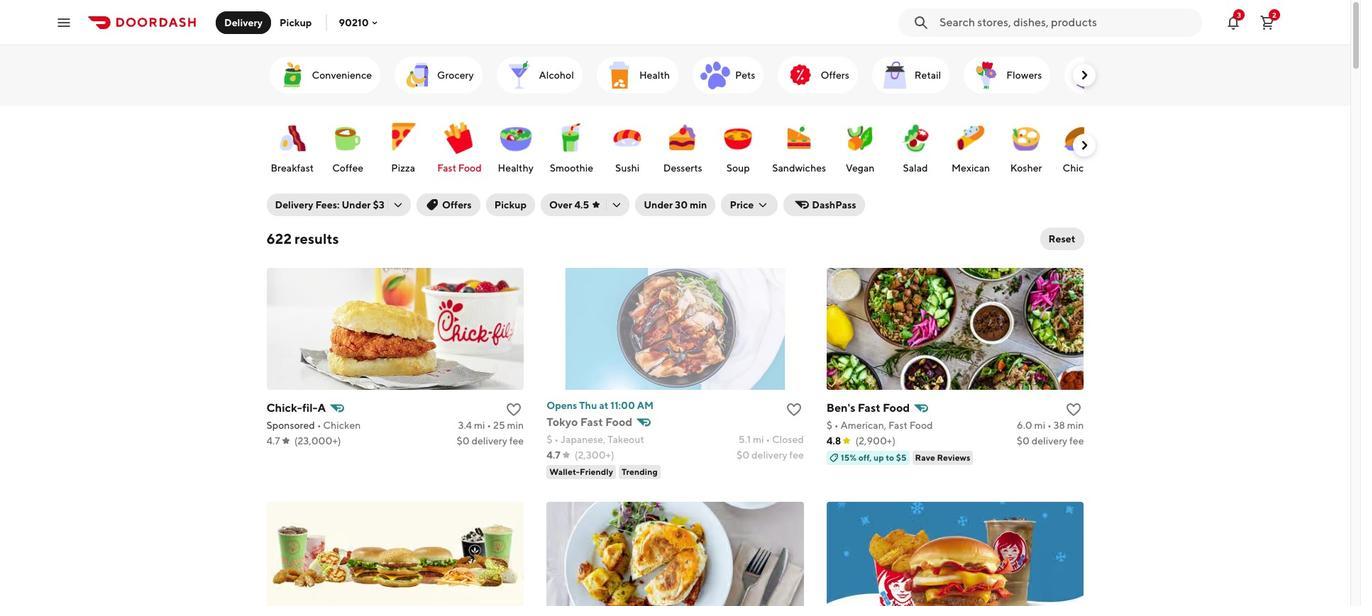 Task type: describe. For each thing, give the bounding box(es) containing it.
$5
[[896, 453, 907, 464]]

delivery button
[[216, 11, 271, 34]]

takeout
[[608, 434, 644, 446]]

food up rave
[[910, 420, 933, 432]]

15%
[[841, 453, 857, 464]]

price
[[730, 199, 754, 211]]

fast up american,
[[858, 402, 881, 415]]

$​0 for ben's fast food
[[1017, 436, 1030, 447]]

ben's fast food
[[827, 402, 910, 415]]

$ • american, fast food
[[827, 420, 933, 432]]

food up offers button
[[458, 163, 482, 174]]

fast down thu
[[581, 416, 603, 429]]

sushi
[[616, 163, 640, 174]]

dashpass button
[[784, 194, 865, 217]]

2 next button of carousel image from the top
[[1077, 138, 1091, 153]]

flowers link
[[964, 57, 1051, 94]]

sponsored • chicken
[[267, 420, 361, 432]]

(23,000+)
[[294, 436, 341, 447]]

fast up (2,900+)
[[889, 420, 908, 432]]

over 4.5 button
[[541, 194, 630, 217]]

click to add this store to your saved list image for tokyo fast food
[[786, 402, 803, 419]]

retail image
[[878, 58, 912, 92]]

Store search: begin typing to search for stores available on DoorDash text field
[[940, 15, 1194, 30]]

tokyo fast food
[[547, 416, 633, 429]]

pickup for the bottommost pickup button
[[495, 199, 527, 211]]

fast up offers button
[[437, 163, 456, 174]]

under 30 min
[[644, 199, 707, 211]]

$​0 delivery fee for chick-fil-a
[[457, 436, 524, 447]]

under 30 min button
[[635, 194, 716, 217]]

thu
[[580, 400, 597, 412]]

coffee
[[332, 163, 364, 174]]

90210
[[339, 17, 369, 28]]

38
[[1054, 420, 1066, 432]]

healthy
[[498, 163, 534, 174]]

(2,300+)
[[575, 450, 615, 461]]

grocery image
[[400, 58, 434, 92]]

reset button
[[1040, 228, 1084, 251]]

sponsored
[[267, 420, 315, 432]]

fee for a
[[509, 436, 524, 447]]

3.4
[[458, 420, 472, 432]]

offers link
[[778, 57, 858, 94]]

pets
[[735, 70, 756, 81]]

• up (23,000+)
[[317, 420, 321, 432]]

pizza
[[391, 163, 415, 174]]

grocery
[[437, 70, 474, 81]]

alcohol link
[[497, 57, 583, 94]]

3.4 mi • 25 min
[[458, 420, 524, 432]]

1 horizontal spatial chicken
[[1063, 163, 1101, 174]]

kosher
[[1011, 163, 1042, 174]]

to
[[886, 453, 895, 464]]

4.7 for (23,000+)
[[267, 436, 280, 447]]

under inside button
[[644, 199, 673, 211]]

pets link
[[693, 57, 764, 94]]

chick-
[[267, 402, 302, 415]]

am
[[637, 400, 654, 412]]

1 horizontal spatial $​0 delivery fee
[[737, 450, 804, 461]]

opens
[[547, 400, 577, 412]]

wallet-
[[550, 467, 580, 478]]

delivery for chick-fil-a
[[472, 436, 508, 447]]

japanese,
[[561, 434, 606, 446]]

delivery fees: under $3
[[275, 199, 385, 211]]

over
[[549, 199, 573, 211]]

25
[[493, 420, 505, 432]]

smoothie
[[550, 163, 594, 174]]

4.5
[[575, 199, 589, 211]]

pets image
[[699, 58, 733, 92]]

health link
[[597, 57, 679, 94]]

flowers
[[1007, 70, 1042, 81]]

mi for chick-fil-a
[[474, 420, 485, 432]]

$ • japanese, takeout
[[547, 434, 644, 446]]

5.1
[[739, 434, 751, 446]]

click to add this store to your saved list image
[[506, 402, 523, 419]]

opens thu at 11:00 am
[[547, 400, 654, 412]]

90210 button
[[339, 17, 380, 28]]

convenience image
[[275, 58, 309, 92]]

delivery for ben's fast food
[[1032, 436, 1068, 447]]

up
[[874, 453, 884, 464]]

mi for ben's fast food
[[1035, 420, 1046, 432]]

• left closed
[[766, 434, 770, 446]]

• left 38 at right
[[1048, 420, 1052, 432]]

price button
[[722, 194, 778, 217]]

$3
[[373, 199, 385, 211]]

3 items, open order cart image
[[1259, 14, 1276, 31]]

offers button
[[417, 194, 480, 217]]

alcohol image
[[502, 58, 536, 92]]

flowers image
[[970, 58, 1004, 92]]

tokyo
[[547, 416, 578, 429]]

fees:
[[315, 199, 340, 211]]

• up 4.8 on the right bottom of page
[[835, 420, 839, 432]]

wallet-friendly
[[550, 467, 613, 478]]

food down 11:00
[[606, 416, 633, 429]]

friendly
[[580, 467, 613, 478]]



Task type: vqa. For each thing, say whether or not it's contained in the screenshot.
"PICKUP" corresponding to the bottom Pickup Button
yes



Task type: locate. For each thing, give the bounding box(es) containing it.
sandwiches
[[772, 163, 826, 174]]

min for ben's fast food
[[1068, 420, 1084, 432]]

fee down closed
[[790, 450, 804, 461]]

0 horizontal spatial mi
[[474, 420, 485, 432]]

1 horizontal spatial delivery
[[752, 450, 788, 461]]

$​0 delivery fee down 3.4 mi • 25 min
[[457, 436, 524, 447]]

0 horizontal spatial $​0 delivery fee
[[457, 436, 524, 447]]

0 horizontal spatial $​0
[[457, 436, 470, 447]]

0 vertical spatial pickup
[[280, 17, 312, 28]]

catering image
[[1071, 58, 1105, 92]]

1 horizontal spatial click to add this store to your saved list image
[[1066, 402, 1083, 419]]

next button of carousel image
[[1077, 68, 1091, 82], [1077, 138, 1091, 153]]

2
[[1273, 10, 1277, 19]]

at
[[599, 400, 609, 412]]

pickup down healthy
[[495, 199, 527, 211]]

1 vertical spatial delivery
[[275, 199, 313, 211]]

fee down 3.4 mi • 25 min
[[509, 436, 524, 447]]

delivery inside button
[[224, 17, 263, 28]]

3
[[1237, 10, 1242, 19]]

fast
[[437, 163, 456, 174], [858, 402, 881, 415], [581, 416, 603, 429], [889, 420, 908, 432]]

4.7 for (2,300+)
[[547, 450, 561, 461]]

0 horizontal spatial offers
[[442, 199, 472, 211]]

food
[[458, 163, 482, 174], [883, 402, 910, 415], [606, 416, 633, 429], [910, 420, 933, 432]]

fil-
[[302, 402, 318, 415]]

closed
[[772, 434, 804, 446]]

food up $ • american, fast food
[[883, 402, 910, 415]]

chick-fil-a
[[267, 402, 326, 415]]

delivery down 5.1 mi • closed
[[752, 450, 788, 461]]

delivery
[[224, 17, 263, 28], [275, 199, 313, 211]]

breakfast
[[271, 163, 314, 174]]

0 horizontal spatial delivery
[[472, 436, 508, 447]]

2 horizontal spatial fee
[[1070, 436, 1084, 447]]

30
[[675, 199, 688, 211]]

2 click to add this store to your saved list image from the left
[[1066, 402, 1083, 419]]

grocery link
[[395, 57, 482, 94]]

mi right 6.0
[[1035, 420, 1046, 432]]

1 click to add this store to your saved list image from the left
[[786, 402, 803, 419]]

off,
[[859, 453, 872, 464]]

4.7 up wallet-
[[547, 450, 561, 461]]

a
[[318, 402, 326, 415]]

over 4.5
[[549, 199, 589, 211]]

$ for $ • american, fast food
[[827, 420, 833, 432]]

pickup button up convenience image
[[271, 11, 320, 34]]

$​0 delivery fee
[[457, 436, 524, 447], [1017, 436, 1084, 447], [737, 450, 804, 461]]

0 vertical spatial delivery
[[224, 17, 263, 28]]

retail link
[[872, 57, 950, 94]]

4.8
[[827, 436, 842, 447]]

0 horizontal spatial $
[[547, 434, 553, 446]]

1 horizontal spatial fee
[[790, 450, 804, 461]]

5.1 mi • closed
[[739, 434, 804, 446]]

622 results
[[267, 231, 339, 247]]

$​0 for chick-fil-a
[[457, 436, 470, 447]]

fee down 6.0 mi • 38 min
[[1070, 436, 1084, 447]]

delivery down 3.4 mi • 25 min
[[472, 436, 508, 447]]

pickup right delivery button
[[280, 17, 312, 28]]

2 horizontal spatial $​0 delivery fee
[[1017, 436, 1084, 447]]

convenience
[[312, 70, 372, 81]]

622
[[267, 231, 292, 247]]

1 horizontal spatial $​0
[[737, 450, 750, 461]]

min down click to add this store to your saved list image
[[507, 420, 524, 432]]

delivery down 6.0 mi • 38 min
[[1032, 436, 1068, 447]]

1 horizontal spatial delivery
[[275, 199, 313, 211]]

pickup button
[[271, 11, 320, 34], [486, 194, 535, 217]]

fee for food
[[1070, 436, 1084, 447]]

offers
[[821, 70, 850, 81], [442, 199, 472, 211]]

min right '30'
[[690, 199, 707, 211]]

1 vertical spatial next button of carousel image
[[1077, 138, 1091, 153]]

0 horizontal spatial 4.7
[[267, 436, 280, 447]]

min right 38 at right
[[1068, 420, 1084, 432]]

under left $3
[[342, 199, 371, 211]]

next button of carousel image down store search: begin typing to search for stores available on doordash 'text box' at the top right
[[1077, 68, 1091, 82]]

1 horizontal spatial pickup
[[495, 199, 527, 211]]

$ for $ • japanese, takeout
[[547, 434, 553, 446]]

0 horizontal spatial min
[[507, 420, 524, 432]]

$ down tokyo
[[547, 434, 553, 446]]

health image
[[603, 58, 637, 92]]

mi right '5.1'
[[753, 434, 764, 446]]

0 vertical spatial 4.7
[[267, 436, 280, 447]]

dashpass
[[812, 199, 857, 211]]

reset
[[1049, 234, 1076, 245]]

$​0 delivery fee down 5.1 mi • closed
[[737, 450, 804, 461]]

•
[[317, 420, 321, 432], [487, 420, 491, 432], [835, 420, 839, 432], [1048, 420, 1052, 432], [555, 434, 559, 446], [766, 434, 770, 446]]

offers inside button
[[442, 199, 472, 211]]

1 horizontal spatial under
[[644, 199, 673, 211]]

2 button
[[1254, 8, 1282, 37]]

0 vertical spatial next button of carousel image
[[1077, 68, 1091, 82]]

convenience link
[[269, 57, 381, 94]]

delivery
[[472, 436, 508, 447], [1032, 436, 1068, 447], [752, 450, 788, 461]]

0 vertical spatial offers
[[821, 70, 850, 81]]

pickup button down healthy
[[486, 194, 535, 217]]

alcohol
[[539, 70, 574, 81]]

1 vertical spatial pickup button
[[486, 194, 535, 217]]

4.7 down sponsored on the left of the page
[[267, 436, 280, 447]]

min
[[690, 199, 707, 211], [507, 420, 524, 432], [1068, 420, 1084, 432]]

1 vertical spatial chicken
[[323, 420, 361, 432]]

pickup for the topmost pickup button
[[280, 17, 312, 28]]

ben's
[[827, 402, 856, 415]]

4.7
[[267, 436, 280, 447], [547, 450, 561, 461]]

vegan
[[846, 163, 875, 174]]

delivery for delivery
[[224, 17, 263, 28]]

1 horizontal spatial 4.7
[[547, 450, 561, 461]]

click to add this store to your saved list image for $ • american, fast food
[[1066, 402, 1083, 419]]

fast food
[[437, 163, 482, 174]]

$​0 delivery fee down 6.0 mi • 38 min
[[1017, 436, 1084, 447]]

open menu image
[[55, 14, 72, 31]]

$​0 delivery fee for ben's fast food
[[1017, 436, 1084, 447]]

rave
[[915, 453, 936, 464]]

soup
[[727, 163, 750, 174]]

1 horizontal spatial mi
[[753, 434, 764, 446]]

15% off, up to $5
[[841, 453, 907, 464]]

0 vertical spatial pickup button
[[271, 11, 320, 34]]

mi right the 3.4
[[474, 420, 485, 432]]

1 vertical spatial offers
[[442, 199, 472, 211]]

0 horizontal spatial under
[[342, 199, 371, 211]]

rave reviews
[[915, 453, 971, 464]]

0 horizontal spatial click to add this store to your saved list image
[[786, 402, 803, 419]]

click to add this store to your saved list image up 6.0 mi • 38 min
[[1066, 402, 1083, 419]]

0 horizontal spatial pickup
[[280, 17, 312, 28]]

11:00
[[611, 400, 635, 412]]

min inside button
[[690, 199, 707, 211]]

chicken right kosher
[[1063, 163, 1101, 174]]

under left '30'
[[644, 199, 673, 211]]

click to add this store to your saved list image up closed
[[786, 402, 803, 419]]

retail
[[915, 70, 942, 81]]

trending
[[622, 467, 658, 478]]

1 under from the left
[[342, 199, 371, 211]]

1 horizontal spatial pickup button
[[486, 194, 535, 217]]

6.0
[[1017, 420, 1033, 432]]

click to add this store to your saved list image
[[786, 402, 803, 419], [1066, 402, 1083, 419]]

0 vertical spatial chicken
[[1063, 163, 1101, 174]]

offers right offers icon on the right of the page
[[821, 70, 850, 81]]

next button of carousel image down the 'catering' "icon" on the top right of the page
[[1077, 138, 1091, 153]]

reviews
[[937, 453, 971, 464]]

fee
[[509, 436, 524, 447], [1070, 436, 1084, 447], [790, 450, 804, 461]]

0 vertical spatial $
[[827, 420, 833, 432]]

delivery for delivery fees: under $3
[[275, 199, 313, 211]]

under
[[342, 199, 371, 211], [644, 199, 673, 211]]

salad
[[903, 163, 928, 174]]

$​0 down '5.1'
[[737, 450, 750, 461]]

2 horizontal spatial delivery
[[1032, 436, 1068, 447]]

0 horizontal spatial delivery
[[224, 17, 263, 28]]

desserts
[[664, 163, 703, 174]]

american,
[[841, 420, 887, 432]]

2 horizontal spatial mi
[[1035, 420, 1046, 432]]

• left 25
[[487, 420, 491, 432]]

6.0 mi • 38 min
[[1017, 420, 1084, 432]]

mi
[[474, 420, 485, 432], [1035, 420, 1046, 432], [753, 434, 764, 446]]

min for chick-fil-a
[[507, 420, 524, 432]]

$ up 4.8 on the right bottom of page
[[827, 420, 833, 432]]

chicken down a
[[323, 420, 361, 432]]

0 horizontal spatial chicken
[[323, 420, 361, 432]]

2 horizontal spatial $​0
[[1017, 436, 1030, 447]]

$​0 down 6.0
[[1017, 436, 1030, 447]]

1 horizontal spatial min
[[690, 199, 707, 211]]

$
[[827, 420, 833, 432], [547, 434, 553, 446]]

mexican
[[952, 163, 990, 174]]

2 horizontal spatial min
[[1068, 420, 1084, 432]]

health
[[640, 70, 670, 81]]

1 next button of carousel image from the top
[[1077, 68, 1091, 82]]

1 vertical spatial 4.7
[[547, 450, 561, 461]]

notification bell image
[[1225, 14, 1242, 31]]

• down tokyo
[[555, 434, 559, 446]]

0 horizontal spatial pickup button
[[271, 11, 320, 34]]

chicken
[[1063, 163, 1101, 174], [323, 420, 361, 432]]

2 under from the left
[[644, 199, 673, 211]]

0 horizontal spatial fee
[[509, 436, 524, 447]]

$​0 down the 3.4
[[457, 436, 470, 447]]

(2,900+)
[[856, 436, 896, 447]]

1 vertical spatial pickup
[[495, 199, 527, 211]]

$​0
[[457, 436, 470, 447], [1017, 436, 1030, 447], [737, 450, 750, 461]]

offers image
[[784, 58, 818, 92]]

1 vertical spatial $
[[547, 434, 553, 446]]

pickup
[[280, 17, 312, 28], [495, 199, 527, 211]]

1 horizontal spatial $
[[827, 420, 833, 432]]

offers down fast food
[[442, 199, 472, 211]]

1 horizontal spatial offers
[[821, 70, 850, 81]]



